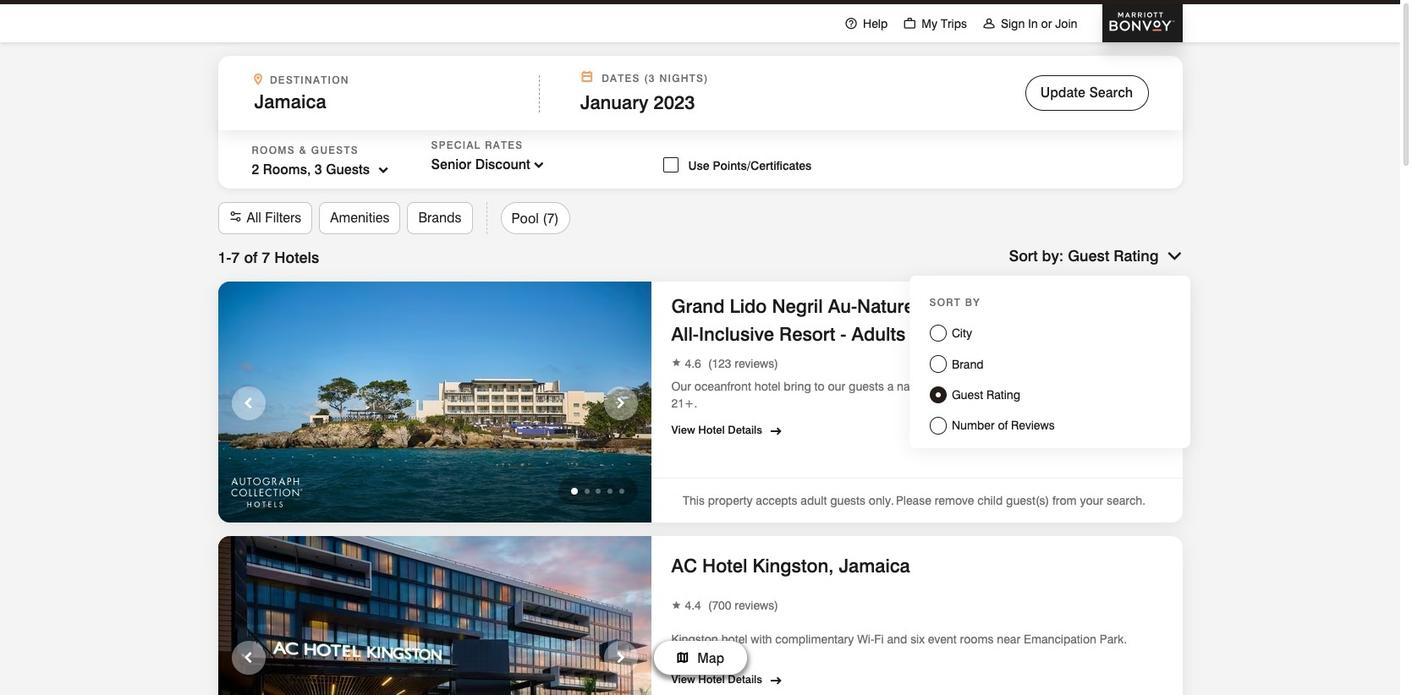 Task type: describe. For each thing, give the bounding box(es) containing it.
only.
[[869, 494, 894, 508]]

1
[[218, 249, 226, 266]]

sort for sort by :
[[1009, 247, 1038, 265]]

rating inside the guest rating button
[[1114, 247, 1159, 265]]

nights)
[[659, 72, 709, 85]]

hotels
[[274, 249, 319, 266]]

1 vertical spatial guests
[[830, 494, 865, 508]]

rooms
[[252, 143, 295, 156]]

child
[[977, 494, 1003, 508]]

number
[[952, 419, 995, 433]]

property
[[708, 494, 753, 508]]

an
[[929, 295, 952, 317]]

help link
[[837, 0, 895, 44]]

update search
[[1040, 85, 1133, 101]]

map
[[697, 651, 724, 667]]

thin image for sign
[[982, 16, 996, 30]]

all filters
[[247, 210, 301, 226]]

next image
[[610, 392, 631, 416]]

dropdown down image
[[530, 156, 547, 174]]

park.
[[1100, 633, 1127, 646]]

s image
[[229, 209, 242, 228]]

123
[[712, 357, 731, 370]]

sign
[[1001, 16, 1025, 30]]

sign in or join button
[[975, 0, 1085, 44]]

special
[[431, 139, 481, 151]]

sort for sort by
[[929, 296, 961, 309]]

ac hotel kingston, jamaica
[[671, 555, 910, 577]]

january
[[580, 91, 648, 113]]

natural
[[897, 379, 933, 393]]

of inside 'number of reviews' menu
[[998, 419, 1008, 433]]

please
[[896, 494, 931, 508]]

brands button
[[407, 202, 473, 234]]

(3
[[644, 72, 656, 85]]

adults
[[852, 323, 906, 345]]

0 vertical spatial -
[[226, 249, 231, 266]]

pool                 (7)
[[511, 211, 559, 227]]

search.
[[1107, 494, 1146, 508]]

map button
[[654, 641, 747, 675]]

guest rating inside menu
[[952, 388, 1020, 402]]

fi
[[874, 633, 884, 646]]

reviews
[[1011, 419, 1055, 433]]

1 vertical spatial hotel
[[721, 633, 747, 646]]

brand
[[952, 357, 984, 371]]

grand lido negril au-naturel, an autograph collection all-inclusive resort - adults only button
[[671, 292, 1162, 349]]

view hotel details for ac hotel kingston, jamaica
[[671, 672, 762, 686]]

4.6
[[685, 357, 701, 370]]

or
[[1041, 16, 1052, 30]]

guest inside button
[[1068, 247, 1109, 265]]

pool
[[511, 211, 539, 227]]

autograph
[[957, 295, 1047, 317]]

1 - 7 of 7 hotels
[[218, 249, 319, 266]]

brands
[[418, 210, 462, 226]]

kingston,
[[753, 555, 834, 577]]

only
[[1101, 379, 1124, 393]]

this
[[683, 494, 705, 508]]

aged
[[1127, 379, 1154, 393]]

kingston hotel with complimentary wi-fi and six event rooms near emancipation park.
[[671, 633, 1127, 646]]

&
[[299, 143, 307, 156]]

ac hotel kingston, jamaica button
[[671, 552, 915, 581]]

rates
[[485, 139, 523, 151]]

only
[[911, 323, 950, 345]]

my trips button
[[895, 0, 975, 44]]

for
[[1048, 379, 1062, 393]]

wi-
[[857, 633, 874, 646]]

number of reviews
[[952, 419, 1055, 433]]

view for grand lido negril au-naturel, an autograph collection all-inclusive resort - adults only
[[671, 423, 695, 437]]

negril
[[772, 295, 823, 317]]

4.4 ( 700 reviews )
[[685, 599, 778, 613]]

reviews for lido
[[735, 357, 774, 370]]

) for kingston,
[[774, 599, 778, 613]]

guest inside menu
[[952, 388, 983, 402]]

view hotel details button for ac hotel kingston, jamaica
[[671, 666, 767, 688]]

guest rating inside button
[[1068, 247, 1159, 265]]

reviews for hotel
[[735, 599, 774, 613]]

complimentary
[[775, 633, 854, 646]]

map image
[[676, 648, 689, 662]]

our
[[671, 379, 691, 393]]

guests
[[311, 143, 359, 156]]

update
[[1040, 85, 1085, 101]]

rating inside guest rating menu
[[986, 388, 1020, 402]]

view for ac hotel kingston, jamaica
[[671, 672, 695, 686]]

join
[[1055, 16, 1077, 30]]

pool                 (7) button
[[500, 202, 570, 234]]

details for lido
[[728, 423, 762, 437]]

700
[[712, 599, 731, 613]]

guest(s)
[[1006, 494, 1049, 508]]

1 7 from the left
[[231, 249, 240, 266]]

update search button
[[1025, 75, 1148, 111]]

trips
[[941, 16, 967, 30]]

resort
[[779, 323, 835, 345]]

grand lido negril au-naturel, an autograph collection all-inclusive resort - adults only
[[671, 295, 1138, 345]]

0 vertical spatial of
[[244, 249, 257, 266]]

destination
[[270, 74, 349, 86]]

emancipation
[[1024, 633, 1096, 646]]

filters
[[265, 210, 301, 226]]

near
[[997, 633, 1020, 646]]



Task type: locate. For each thing, give the bounding box(es) containing it.
1 vertical spatial guest rating
[[952, 388, 1020, 402]]

1 horizontal spatial hotel
[[754, 379, 780, 393]]

1 horizontal spatial rating
[[1114, 247, 1159, 265]]

collection
[[1052, 295, 1138, 317]]

( right 4.4
[[708, 599, 712, 613]]

view hotel details button down the map image
[[671, 666, 767, 688]]

of
[[244, 249, 257, 266], [998, 419, 1008, 433]]

au-
[[828, 295, 857, 317]]

( for ac
[[708, 599, 712, 613]]

0 horizontal spatial by
[[965, 296, 980, 309]]

1 exterior image from the top
[[218, 282, 651, 525]]

hotel down map
[[698, 672, 725, 686]]

1 thin image from the left
[[903, 16, 917, 30]]

inclusive
[[952, 379, 998, 393]]

grand
[[671, 295, 725, 317]]

thin image left my
[[903, 16, 917, 30]]

by for sort by
[[965, 296, 980, 309]]

city menu
[[929, 325, 1170, 342]]

details down with
[[728, 672, 762, 686]]

to
[[814, 379, 825, 393]]

0 horizontal spatial thin image
[[903, 16, 917, 30]]

-
[[226, 249, 231, 266], [840, 323, 846, 345]]

guest rating right :
[[1068, 247, 1159, 265]]

thin image
[[844, 16, 858, 30]]

2 ) from the top
[[774, 599, 778, 613]]

vacation
[[1001, 379, 1045, 393]]

7
[[231, 249, 240, 266], [262, 249, 270, 266]]

hotel for grand lido negril au-naturel, an autograph collection all-inclusive resort - adults only
[[698, 423, 725, 437]]

my
[[922, 16, 937, 30]]

details
[[728, 423, 762, 437], [728, 672, 762, 686]]

rating up number of reviews
[[986, 388, 1020, 402]]

inclusive
[[699, 323, 774, 345]]

by
[[1042, 247, 1059, 265], [965, 296, 980, 309]]

all-
[[936, 379, 952, 393]]

0 vertical spatial sort
[[1009, 247, 1038, 265]]

0 vertical spatial guests
[[849, 379, 884, 393]]

lido
[[730, 295, 767, 317]]

0 horizontal spatial guest rating
[[952, 388, 1020, 402]]

special rates
[[431, 139, 523, 151]]

previous image
[[238, 646, 258, 671]]

(
[[708, 357, 712, 370], [708, 599, 712, 613]]

reviews right the 700
[[735, 599, 774, 613]]

thin image inside my trips button
[[903, 16, 917, 30]]

all filters button
[[218, 202, 312, 234]]

all-
[[671, 323, 699, 345]]

event
[[928, 633, 957, 646]]

view hotel details button for grand lido negril au-naturel, an autograph collection all-inclusive resort - adults only
[[671, 416, 767, 438]]

1 horizontal spatial of
[[998, 419, 1008, 433]]

1 vertical spatial guest
[[952, 388, 983, 402]]

oceanfront
[[694, 379, 751, 393]]

guests left a
[[849, 379, 884, 393]]

0 vertical spatial details
[[728, 423, 762, 437]]

sort up the only
[[929, 296, 961, 309]]

2 view hotel details from the top
[[671, 672, 762, 686]]

hotel left bring
[[754, 379, 780, 393]]

guest rating
[[1068, 247, 1159, 265], [952, 388, 1020, 402]]

number of reviews menu
[[929, 417, 1170, 434]]

accepts
[[756, 494, 797, 508]]

1 ) from the top
[[774, 357, 778, 370]]

1 vertical spatial rating
[[986, 388, 1020, 402]]

arrow down image
[[1167, 248, 1182, 266]]

by right an on the right
[[965, 296, 980, 309]]

reviews
[[735, 357, 774, 370], [735, 599, 774, 613]]

and
[[887, 633, 907, 646]]

our oceanfront hotel bring to our guests a natural all-inclusive vacation for adults-only aged 21+.
[[671, 379, 1154, 410]]

help
[[863, 16, 888, 30]]

guest rating button
[[1068, 245, 1182, 267]]

0 horizontal spatial of
[[244, 249, 257, 266]]

exterior image for previous icon
[[218, 536, 651, 695]]

:
[[1059, 247, 1064, 265]]

0 vertical spatial guest rating
[[1068, 247, 1159, 265]]

guest down brand
[[952, 388, 983, 402]]

1 vertical spatial view hotel details button
[[671, 666, 767, 688]]

view hotel details button down "oceanfront" on the bottom of page
[[671, 416, 767, 438]]

2 vertical spatial hotel
[[698, 672, 725, 686]]

guest rating menu
[[929, 386, 1170, 404]]

1 vertical spatial hotel
[[702, 555, 747, 577]]

hotel
[[698, 423, 725, 437], [702, 555, 747, 577], [698, 672, 725, 686]]

none search field containing january 2023
[[218, 56, 1182, 189]]

( for grand
[[708, 357, 712, 370]]

0 horizontal spatial sort
[[929, 296, 961, 309]]

all
[[247, 210, 261, 226]]

0 vertical spatial view hotel details button
[[671, 416, 767, 438]]

exterior image
[[218, 282, 651, 525], [218, 536, 651, 695]]

1 horizontal spatial by
[[1042, 247, 1059, 265]]

view down the map image
[[671, 672, 695, 686]]

0 vertical spatial )
[[774, 357, 778, 370]]

1 vertical spatial view hotel details
[[671, 672, 762, 686]]

view
[[671, 423, 695, 437], [671, 672, 695, 686]]

0 vertical spatial reviews
[[735, 357, 774, 370]]

2 exterior image from the top
[[218, 536, 651, 695]]

thin image
[[903, 16, 917, 30], [982, 16, 996, 30]]

- down s icon
[[226, 249, 231, 266]]

guest rating up number
[[952, 388, 1020, 402]]

4.4
[[685, 599, 701, 613]]

0 vertical spatial (
[[708, 357, 712, 370]]

0 vertical spatial by
[[1042, 247, 1059, 265]]

( right "4.6"
[[708, 357, 712, 370]]

1 reviews from the top
[[735, 357, 774, 370]]

0 horizontal spatial -
[[226, 249, 231, 266]]

0 vertical spatial hotel
[[698, 423, 725, 437]]

2023
[[654, 91, 695, 113]]

0 horizontal spatial hotel
[[721, 633, 747, 646]]

1 horizontal spatial -
[[840, 323, 846, 345]]

0 vertical spatial view
[[671, 423, 695, 437]]

1 vertical spatial of
[[998, 419, 1008, 433]]

autograph collection brand icon image
[[231, 479, 302, 508]]

in
[[1028, 16, 1038, 30]]

- inside "grand lido negril au-naturel, an autograph collection all-inclusive resort - adults only"
[[840, 323, 846, 345]]

guest right :
[[1068, 247, 1109, 265]]

1 view hotel details from the top
[[671, 423, 762, 437]]

4.6 ( 123 reviews )
[[685, 357, 778, 370]]

1 vertical spatial )
[[774, 599, 778, 613]]

1 view from the top
[[671, 423, 695, 437]]

None search field
[[218, 56, 1182, 189]]

dates (3 nights) january 2023
[[580, 72, 709, 113]]

by up 'collection'
[[1042, 247, 1059, 265]]

sort by :
[[1009, 247, 1064, 265]]

thin image inside sign in or join button
[[982, 16, 996, 30]]

city
[[952, 327, 972, 340]]

1 vertical spatial sort
[[929, 296, 961, 309]]

next image
[[610, 646, 631, 671]]

my trips
[[922, 16, 967, 30]]

rating left arrow down image
[[1114, 247, 1159, 265]]

0 horizontal spatial guest
[[952, 388, 983, 402]]

1 vertical spatial (
[[708, 599, 712, 613]]

with
[[751, 633, 772, 646]]

a
[[887, 379, 894, 393]]

view hotel details for grand lido negril au-naturel, an autograph collection all-inclusive resort - adults only
[[671, 423, 762, 437]]

2 view hotel details button from the top
[[671, 666, 767, 688]]

hotel down "oceanfront" on the bottom of page
[[698, 423, 725, 437]]

dates
[[602, 72, 640, 85]]

your
[[1080, 494, 1103, 508]]

rooms
[[960, 633, 994, 646]]

1 horizontal spatial thin image
[[982, 16, 996, 30]]

hotel inside our oceanfront hotel bring to our guests a natural all-inclusive vacation for adults-only aged 21+.
[[754, 379, 780, 393]]

of right 1
[[244, 249, 257, 266]]

2 ( from the top
[[708, 599, 712, 613]]

naturel,
[[857, 295, 924, 317]]

0 vertical spatial rating
[[1114, 247, 1159, 265]]

sort left :
[[1009, 247, 1038, 265]]

of right number
[[998, 419, 1008, 433]]

six
[[910, 633, 925, 646]]

hotel for ac hotel kingston, jamaica
[[698, 672, 725, 686]]

rooms & guests
[[252, 143, 359, 156]]

brand menu
[[929, 356, 1170, 373]]

details down "oceanfront" on the bottom of page
[[728, 423, 762, 437]]

amenities
[[330, 210, 389, 226]]

from
[[1053, 494, 1077, 508]]

sort by
[[929, 296, 980, 309]]

1 vertical spatial -
[[840, 323, 846, 345]]

view hotel details down 21+.
[[671, 423, 762, 437]]

)
[[774, 357, 778, 370], [774, 599, 778, 613]]

7 left hotels
[[262, 249, 270, 266]]

details for hotel
[[728, 672, 762, 686]]

guests inside our oceanfront hotel bring to our guests a natural all-inclusive vacation for adults-only aged 21+.
[[849, 379, 884, 393]]

hotel left with
[[721, 633, 747, 646]]

previous image
[[238, 392, 258, 416]]

view down 21+.
[[671, 423, 695, 437]]

ac
[[671, 555, 697, 577]]

1 horizontal spatial guest
[[1068, 247, 1109, 265]]

1 ( from the top
[[708, 357, 712, 370]]

1 horizontal spatial sort
[[1009, 247, 1038, 265]]

kingston
[[671, 633, 718, 646]]

search
[[1089, 85, 1133, 101]]

reviews right 123 at the right bottom
[[735, 357, 774, 370]]

0 vertical spatial guest
[[1068, 247, 1109, 265]]

guests left only.
[[830, 494, 865, 508]]

) for negril
[[774, 357, 778, 370]]

guests
[[849, 379, 884, 393], [830, 494, 865, 508]]

2 view from the top
[[671, 672, 695, 686]]

0 horizontal spatial 7
[[231, 249, 240, 266]]

1 details from the top
[[728, 423, 762, 437]]

1 view hotel details button from the top
[[671, 416, 767, 438]]

21+.
[[671, 396, 697, 410]]

0 vertical spatial exterior image
[[218, 282, 651, 525]]

2 reviews from the top
[[735, 599, 774, 613]]

1 vertical spatial reviews
[[735, 599, 774, 613]]

hotel up the 700
[[702, 555, 747, 577]]

exterior image for previous image
[[218, 282, 651, 525]]

1 vertical spatial view
[[671, 672, 695, 686]]

7 right 1
[[231, 249, 240, 266]]

1 horizontal spatial guest rating
[[1068, 247, 1159, 265]]

thin image left sign
[[982, 16, 996, 30]]

by for sort by :
[[1042, 247, 1059, 265]]

0 vertical spatial view hotel details
[[671, 423, 762, 437]]

guest
[[1068, 247, 1109, 265], [952, 388, 983, 402]]

2 thin image from the left
[[982, 16, 996, 30]]

2 details from the top
[[728, 672, 762, 686]]

1 horizontal spatial 7
[[262, 249, 270, 266]]

view hotel details down map
[[671, 672, 762, 686]]

2 7 from the left
[[262, 249, 270, 266]]

thin image for my
[[903, 16, 917, 30]]

1 vertical spatial exterior image
[[218, 536, 651, 695]]

- down "au-"
[[840, 323, 846, 345]]

0 vertical spatial hotel
[[754, 379, 780, 393]]

adults-
[[1066, 379, 1101, 393]]

1 vertical spatial details
[[728, 672, 762, 686]]

0 horizontal spatial rating
[[986, 388, 1020, 402]]

1 vertical spatial by
[[965, 296, 980, 309]]

jamaica
[[839, 555, 910, 577]]



Task type: vqa. For each thing, say whether or not it's contained in the screenshot.
Longer
no



